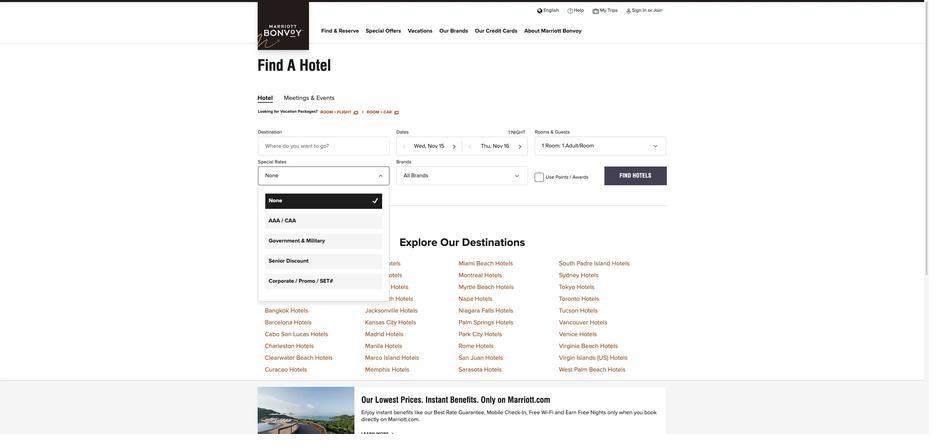Task type: vqa. For each thing, say whether or not it's contained in the screenshot.


Task type: describe. For each thing, give the bounding box(es) containing it.
miami
[[459, 261, 475, 267]]

florence hotels
[[365, 284, 409, 291]]

corporate
[[269, 278, 294, 284]]

all brands
[[404, 173, 429, 178]]

myrtle
[[459, 284, 476, 291]]

montreal
[[459, 273, 483, 279]]

beach for miami
[[477, 261, 494, 267]]

beach for clearwater
[[296, 355, 314, 361]]

charleston hotels
[[265, 343, 314, 350]]

cabo san lucas hotels
[[265, 332, 328, 338]]

south padre island hotels
[[559, 261, 630, 267]]

suitcase image
[[593, 8, 599, 13]]

enjoy instant benefits like our best rate guarantee, mobile check-in, free wi-fi and earn free nights only when you book directly on marriott.com.
[[362, 410, 657, 422]]

dubai
[[365, 261, 382, 267]]

& for guests
[[551, 130, 554, 135]]

find & reserve link
[[322, 26, 359, 36]]

our up miami
[[441, 237, 460, 248]]

islands
[[577, 355, 596, 361]]

beach down virgin islands (us) hotels
[[589, 367, 607, 373]]

my trips link
[[589, 2, 623, 18]]

+ for flight
[[334, 110, 336, 115]]

when
[[620, 410, 633, 416]]

napa hotels link
[[459, 296, 493, 302]]

cabo
[[265, 332, 280, 338]]

arrow down image for brands
[[517, 171, 522, 177]]

toronto hotels link
[[559, 296, 600, 302]]

room + flight link
[[321, 110, 358, 115]]

worth
[[378, 296, 394, 302]]

city for kansas
[[387, 320, 397, 326]]

0 horizontal spatial hotel
[[258, 95, 273, 101]]

find hotels button
[[605, 167, 667, 185]]

beach for virginia
[[582, 343, 599, 350]]

instant
[[426, 395, 448, 405]]

and
[[555, 410, 564, 416]]

0 vertical spatial hotel
[[300, 56, 331, 74]]

0 vertical spatial island
[[595, 261, 611, 267]]

marco
[[365, 355, 383, 361]]

adult
[[566, 143, 579, 148]]

Destination text field
[[258, 137, 390, 155]]

/ left set#
[[317, 278, 319, 284]]

trigger image
[[378, 171, 384, 177]]

for
[[274, 110, 279, 114]]

about marriott bonvoy
[[525, 28, 582, 34]]

special rates
[[258, 160, 287, 164]]

0 horizontal spatial palm
[[459, 320, 472, 326]]

enjoy
[[362, 410, 375, 416]]

niagara falls hotels
[[459, 308, 514, 314]]

sign in or join link
[[623, 2, 667, 18]]

bonvoy
[[563, 28, 582, 34]]

jacksonville hotels
[[365, 308, 418, 314]]

awards
[[573, 175, 589, 180]]

tucson hotels link
[[559, 308, 598, 314]]

arlington hotels link
[[265, 261, 309, 267]]

vacation
[[281, 110, 297, 114]]

destinations
[[462, 237, 525, 248]]

2 free from the left
[[578, 410, 589, 416]]

bangkok hotels
[[265, 308, 308, 314]]

reserve
[[339, 28, 359, 34]]

niagara
[[459, 308, 480, 314]]

special for special offers
[[366, 28, 384, 34]]

book
[[645, 410, 657, 416]]

montreal hotels link
[[459, 273, 502, 279]]

+ for car
[[381, 110, 383, 115]]

offers
[[386, 28, 401, 34]]

1 vertical spatial none link
[[265, 194, 382, 209]]

my trips
[[600, 8, 618, 13]]

find for find a hotel
[[258, 56, 284, 74]]

park city hotels
[[459, 332, 502, 338]]

next check-out dates image
[[519, 141, 522, 152]]

our for brands
[[440, 28, 449, 34]]

vancouver
[[559, 320, 589, 326]]

book direct image
[[258, 387, 355, 434]]

park
[[459, 332, 471, 338]]

madrid hotels link
[[365, 332, 404, 338]]

government & military
[[269, 238, 325, 244]]

charleston
[[265, 343, 295, 350]]

fort worth hotels
[[365, 296, 413, 302]]

room + flight
[[321, 110, 353, 115]]

find a hotel
[[258, 56, 331, 74]]

english link
[[533, 2, 564, 18]]

napa hotels
[[459, 296, 493, 302]]

padre
[[577, 261, 593, 267]]

0 vertical spatial none link
[[258, 167, 390, 185]]

marriott.com.
[[388, 417, 420, 422]]

south padre island hotels link
[[559, 261, 630, 267]]

in,
[[522, 410, 528, 416]]

or
[[648, 8, 653, 13]]

our for credit
[[475, 28, 485, 34]]

dublin
[[365, 273, 383, 279]]

brands for all brands
[[411, 173, 429, 178]]

in
[[643, 8, 647, 13]]

arrow right image
[[391, 432, 397, 434]]

government & military link
[[265, 234, 382, 249]]

rooms
[[535, 130, 550, 135]]

account image
[[627, 8, 631, 13]]

/ right 'points' at the top right
[[570, 175, 572, 180]]

nights
[[591, 410, 607, 416]]

set#
[[320, 278, 333, 284]]

madrid hotels
[[365, 332, 404, 338]]

points
[[556, 175, 569, 180]]

1 for 1 night
[[509, 130, 510, 135]]

toronto
[[559, 296, 580, 302]]

vacations link
[[408, 26, 433, 36]]

& for reserve
[[334, 28, 338, 34]]

none for check image
[[269, 198, 282, 203]]

beach for myrtle
[[478, 284, 495, 291]]

government
[[269, 238, 300, 244]]

globe image
[[538, 8, 543, 13]]

about
[[525, 28, 540, 34]]

miami beach hotels link
[[459, 261, 513, 267]]

special for special rates
[[258, 160, 274, 164]]

arrow down image for rooms & guests
[[655, 141, 661, 147]]

& for military
[[301, 238, 305, 244]]

tokyo
[[559, 284, 576, 291]]

explore our destinations
[[400, 237, 525, 248]]

find for find & reserve
[[322, 28, 333, 34]]

night
[[512, 130, 526, 135]]

guarantee,
[[459, 410, 486, 416]]

check-
[[505, 410, 522, 416]]

use
[[546, 175, 555, 180]]

0 vertical spatial san
[[281, 332, 292, 338]]

san juan hotels
[[459, 355, 503, 361]]

Check-in text field
[[397, 137, 462, 155]]

falls
[[482, 308, 494, 314]]

flight
[[337, 110, 352, 115]]

manila hotels link
[[365, 343, 403, 350]]

caa
[[285, 218, 296, 224]]



Task type: locate. For each thing, give the bounding box(es) containing it.
cabo san lucas hotels link
[[265, 332, 328, 338]]

hotel
[[300, 56, 331, 74], [258, 95, 273, 101]]

hotel link
[[258, 95, 273, 104]]

& inside 'link'
[[301, 238, 305, 244]]

0 vertical spatial palm
[[459, 320, 472, 326]]

bahamas
[[265, 273, 290, 279]]

room inside room + car link
[[367, 110, 380, 115]]

1 vertical spatial arrow down image
[[517, 171, 522, 177]]

niagara falls hotels link
[[459, 308, 514, 314]]

opens in a new browser window. image
[[354, 110, 358, 115], [394, 110, 399, 115]]

/ left promo
[[296, 278, 297, 284]]

find hotels
[[620, 172, 652, 179]]

on
[[498, 395, 506, 405], [381, 417, 387, 422]]

1 horizontal spatial free
[[578, 410, 589, 416]]

fort worth hotels link
[[365, 296, 413, 302]]

our up enjoy
[[362, 395, 373, 405]]

hotel up looking
[[258, 95, 273, 101]]

1 horizontal spatial palm
[[575, 367, 588, 373]]

0 horizontal spatial opens in a new browser window. image
[[354, 110, 358, 115]]

arrow down image inside the all brands link
[[517, 171, 522, 177]]

our brands link
[[440, 26, 468, 36]]

brands up "all"
[[397, 160, 412, 164]]

sydney hotels link
[[559, 273, 599, 279]]

car
[[384, 110, 392, 115]]

& right rooms
[[551, 130, 554, 135]]

free right the "earn"
[[578, 410, 589, 416]]

brands for our brands
[[451, 28, 468, 34]]

tokyo hotels
[[559, 284, 595, 291]]

1 horizontal spatial 1
[[542, 143, 544, 148]]

find inside button
[[620, 172, 632, 179]]

rome hotels link
[[459, 343, 494, 350]]

1 vertical spatial none
[[269, 198, 282, 203]]

venice hotels link
[[559, 332, 597, 338]]

arrow down image
[[655, 141, 661, 147], [517, 171, 522, 177]]

clearwater beach hotels
[[265, 355, 333, 361]]

curacao hotels
[[265, 367, 307, 373]]

none down 'special rates'
[[265, 173, 279, 178]]

opens in a new browser window. image for room + flight
[[354, 110, 358, 115]]

help link
[[564, 2, 589, 18]]

meetings & events link
[[284, 95, 335, 104]]

room right |
[[367, 110, 380, 115]]

1 horizontal spatial arrow down image
[[655, 141, 661, 147]]

next check-in dates image
[[453, 141, 457, 152]]

directly
[[362, 417, 379, 422]]

special offers
[[366, 28, 401, 34]]

0 vertical spatial special
[[366, 28, 384, 34]]

dubai hotels
[[365, 261, 401, 267]]

on down instant
[[381, 417, 387, 422]]

island right "padre"
[[595, 261, 611, 267]]

bali hotels
[[265, 284, 294, 291]]

dubai hotels link
[[365, 261, 401, 267]]

0 vertical spatial arrow down image
[[655, 141, 661, 147]]

1 horizontal spatial special
[[366, 28, 384, 34]]

rome
[[459, 343, 475, 350]]

bangkok
[[265, 308, 289, 314]]

room + car
[[367, 110, 393, 115]]

2 opens in a new browser window. image from the left
[[394, 110, 399, 115]]

prices.
[[401, 395, 424, 405]]

1 left night
[[509, 130, 510, 135]]

sarasota
[[459, 367, 483, 373]]

park city hotels link
[[459, 332, 502, 338]]

vancouver hotels link
[[559, 320, 608, 326]]

on inside the 'enjoy instant benefits like our best rate guarantee, mobile check-in, free wi-fi and earn free nights only when you book directly on marriott.com.'
[[381, 417, 387, 422]]

military
[[306, 238, 325, 244]]

1 for 1 room : 1 adult /room
[[542, 143, 544, 148]]

montreal hotels
[[459, 273, 502, 279]]

1 right :
[[563, 143, 564, 148]]

our right vacations
[[440, 28, 449, 34]]

our credit cards link
[[475, 26, 518, 36]]

sydney hotels
[[559, 273, 599, 279]]

opens in a new browser window. image inside room + car link
[[394, 110, 399, 115]]

1 horizontal spatial hotel
[[300, 56, 331, 74]]

lowest
[[375, 395, 399, 405]]

west palm beach hotels
[[559, 367, 626, 373]]

1 vertical spatial on
[[381, 417, 387, 422]]

0 horizontal spatial arrow down image
[[517, 171, 522, 177]]

1 vertical spatial city
[[473, 332, 483, 338]]

our lowest prices.  instant benefits.  only on marriott.com
[[362, 395, 551, 405]]

venice
[[559, 332, 578, 338]]

our for lowest
[[362, 395, 373, 405]]

special left rates
[[258, 160, 274, 164]]

0 horizontal spatial city
[[387, 320, 397, 326]]

memphis hotels link
[[365, 367, 410, 373]]

virginia beach hotels link
[[559, 343, 618, 350]]

find & reserve
[[322, 28, 359, 34]]

1
[[509, 130, 510, 135], [542, 143, 544, 148], [563, 143, 564, 148]]

1 horizontal spatial opens in a new browser window. image
[[394, 110, 399, 115]]

1 horizontal spatial find
[[322, 28, 333, 34]]

benefits
[[394, 410, 413, 416]]

1 vertical spatial san
[[459, 355, 469, 361]]

0 vertical spatial city
[[387, 320, 397, 326]]

1 opens in a new browser window. image from the left
[[354, 110, 358, 115]]

brands left credit
[[451, 28, 468, 34]]

& for events
[[311, 95, 315, 101]]

room for room + flight
[[321, 110, 333, 115]]

free
[[529, 410, 540, 416], [578, 410, 589, 416]]

0 horizontal spatial special
[[258, 160, 274, 164]]

venice hotels
[[559, 332, 597, 338]]

0 horizontal spatial find
[[258, 56, 284, 74]]

0 vertical spatial find
[[322, 28, 333, 34]]

0 vertical spatial brands
[[451, 28, 468, 34]]

0 vertical spatial none
[[265, 173, 279, 178]]

memphis hotels
[[365, 367, 410, 373]]

/ left caa
[[282, 218, 283, 224]]

english
[[544, 8, 559, 13]]

use points / awards
[[546, 175, 589, 180]]

0 vertical spatial on
[[498, 395, 506, 405]]

0 horizontal spatial on
[[381, 417, 387, 422]]

check image
[[373, 197, 380, 204]]

clearwater
[[265, 355, 295, 361]]

room down the events
[[321, 110, 333, 115]]

jacksonville hotels link
[[365, 308, 418, 314]]

island up memphis hotels link
[[384, 355, 400, 361]]

help
[[574, 8, 584, 13]]

1 vertical spatial hotel
[[258, 95, 273, 101]]

none for 'trigger' icon
[[265, 173, 279, 178]]

1 free from the left
[[529, 410, 540, 416]]

special left offers
[[366, 28, 384, 34]]

& left reserve
[[334, 28, 338, 34]]

room inside the 'room + flight' link
[[321, 110, 333, 115]]

1 horizontal spatial island
[[595, 261, 611, 267]]

none up aaa
[[269, 198, 282, 203]]

help image
[[568, 8, 573, 13]]

none
[[265, 173, 279, 178], [269, 198, 282, 203]]

opens in a new browser window. image inside the 'room + flight' link
[[354, 110, 358, 115]]

city for park
[[473, 332, 483, 338]]

1 vertical spatial island
[[384, 355, 400, 361]]

beach up virgin islands (us) hotels link
[[582, 343, 599, 350]]

beach down the montreal hotels on the bottom of the page
[[478, 284, 495, 291]]

special
[[366, 28, 384, 34], [258, 160, 274, 164]]

kansas city hotels
[[365, 320, 416, 326]]

Check-out text field
[[463, 137, 528, 155]]

hotels
[[633, 172, 652, 179], [291, 261, 309, 267], [383, 261, 401, 267], [496, 261, 513, 267], [612, 261, 630, 267], [292, 273, 310, 279], [385, 273, 402, 279], [485, 273, 502, 279], [581, 273, 599, 279], [277, 284, 294, 291], [391, 284, 409, 291], [496, 284, 514, 291], [577, 284, 595, 291], [293, 296, 310, 302], [396, 296, 413, 302], [475, 296, 493, 302], [582, 296, 600, 302], [291, 308, 308, 314], [400, 308, 418, 314], [496, 308, 514, 314], [580, 308, 598, 314], [294, 320, 312, 326], [399, 320, 416, 326], [496, 320, 514, 326], [590, 320, 608, 326], [311, 332, 328, 338], [386, 332, 404, 338], [485, 332, 502, 338], [580, 332, 597, 338], [296, 343, 314, 350], [385, 343, 403, 350], [476, 343, 494, 350], [601, 343, 618, 350], [315, 355, 333, 361], [402, 355, 420, 361], [486, 355, 503, 361], [610, 355, 628, 361], [290, 367, 307, 373], [392, 367, 410, 373], [484, 367, 502, 373], [608, 367, 626, 373]]

1 vertical spatial brands
[[397, 160, 412, 164]]

arlington hotels
[[265, 261, 309, 267]]

toronto hotels
[[559, 296, 600, 302]]

1 horizontal spatial city
[[473, 332, 483, 338]]

find for find hotels
[[620, 172, 632, 179]]

0 horizontal spatial free
[[529, 410, 540, 416]]

san down rome
[[459, 355, 469, 361]]

rome hotels
[[459, 343, 494, 350]]

hotels inside button
[[633, 172, 652, 179]]

packages?
[[298, 110, 318, 114]]

marco island hotels link
[[365, 355, 420, 361]]

1 horizontal spatial san
[[459, 355, 469, 361]]

san juan hotels link
[[459, 355, 503, 361]]

curacao hotels link
[[265, 367, 307, 373]]

room for room + car
[[367, 110, 380, 115]]

brands right "all"
[[411, 173, 429, 178]]

0 horizontal spatial room
[[321, 110, 333, 115]]

meetings
[[284, 95, 309, 101]]

opens in a new browser window. image for room + car
[[394, 110, 399, 115]]

meetings & events
[[284, 95, 335, 101]]

sarasota hotels link
[[459, 367, 502, 373]]

hotel right the a
[[300, 56, 331, 74]]

2 horizontal spatial find
[[620, 172, 632, 179]]

1 + from the left
[[334, 110, 336, 115]]

& left the events
[[311, 95, 315, 101]]

earn
[[566, 410, 577, 416]]

curacao
[[265, 367, 288, 373]]

0 horizontal spatial island
[[384, 355, 400, 361]]

san down barcelona hotels link
[[281, 332, 292, 338]]

(us)
[[598, 355, 609, 361]]

1 night
[[509, 130, 526, 135]]

city down jacksonville hotels
[[387, 320, 397, 326]]

on right only
[[498, 395, 506, 405]]

beach up the montreal hotels on the bottom of the page
[[477, 261, 494, 267]]

manila
[[365, 343, 383, 350]]

none link
[[258, 167, 390, 185], [265, 194, 382, 209]]

sydney
[[559, 273, 580, 279]]

palm down islands
[[575, 367, 588, 373]]

room down rooms & guests
[[546, 143, 560, 148]]

0 horizontal spatial 1
[[509, 130, 510, 135]]

2 horizontal spatial room
[[546, 143, 560, 148]]

+ left car
[[381, 110, 383, 115]]

free right in,
[[529, 410, 540, 416]]

1 horizontal spatial +
[[381, 110, 383, 115]]

cards
[[503, 28, 518, 34]]

opens in a new browser window. image left |
[[354, 110, 358, 115]]

+ left flight
[[334, 110, 336, 115]]

city up the rome hotels link
[[473, 332, 483, 338]]

bangkok hotels link
[[265, 308, 308, 314]]

1 horizontal spatial on
[[498, 395, 506, 405]]

& left military
[[301, 238, 305, 244]]

west palm beach hotels link
[[559, 367, 626, 373]]

discount
[[286, 258, 309, 264]]

2 + from the left
[[381, 110, 383, 115]]

1 vertical spatial find
[[258, 56, 284, 74]]

senior discount
[[269, 258, 309, 264]]

virgin islands (us) hotels
[[559, 355, 628, 361]]

beach
[[477, 261, 494, 267], [478, 284, 495, 291], [582, 343, 599, 350], [296, 355, 314, 361], [589, 367, 607, 373]]

our left credit
[[475, 28, 485, 34]]

2 horizontal spatial 1
[[563, 143, 564, 148]]

opens in a new browser window. image right car
[[394, 110, 399, 115]]

palm up the park
[[459, 320, 472, 326]]

1 vertical spatial palm
[[575, 367, 588, 373]]

2 vertical spatial brands
[[411, 173, 429, 178]]

virgin
[[559, 355, 575, 361]]

juan
[[471, 355, 484, 361]]

2 vertical spatial find
[[620, 172, 632, 179]]

beach down charleston hotels
[[296, 355, 314, 361]]

1 horizontal spatial room
[[367, 110, 380, 115]]

none link down destination text box
[[258, 167, 390, 185]]

1 vertical spatial special
[[258, 160, 274, 164]]

none link up aaa / caa link
[[265, 194, 382, 209]]

0 horizontal spatial san
[[281, 332, 292, 338]]

manila hotels
[[365, 343, 403, 350]]

dublin hotels link
[[365, 273, 402, 279]]

1 down rooms
[[542, 143, 544, 148]]

0 horizontal spatial +
[[334, 110, 336, 115]]



